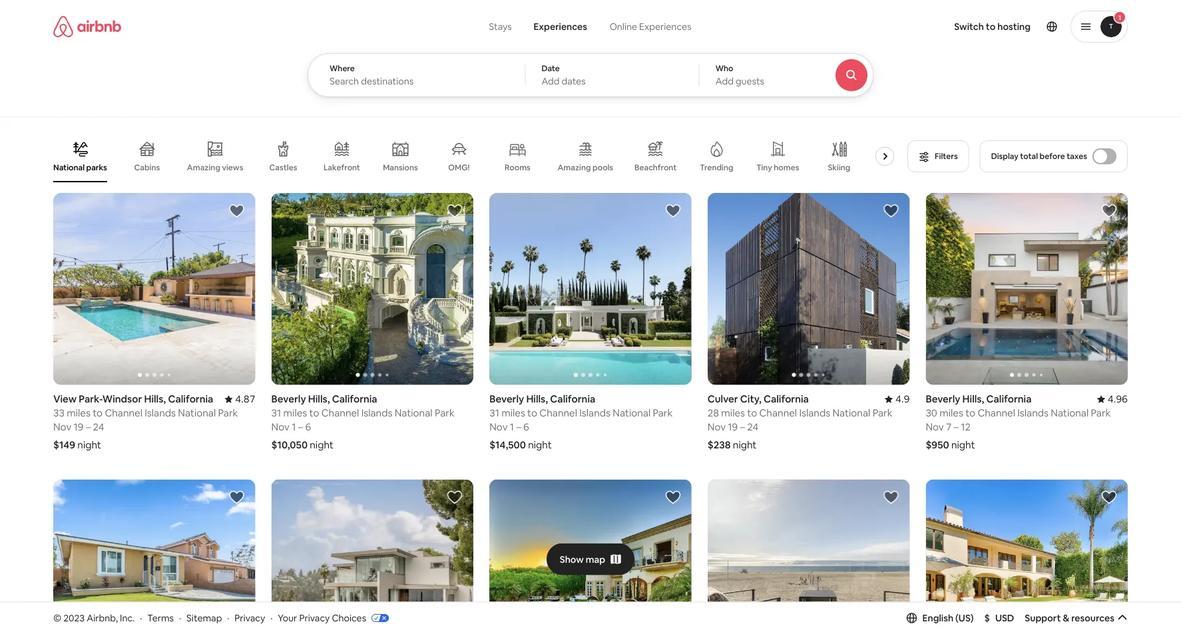 Task type: locate. For each thing, give the bounding box(es) containing it.
beverly up the 30
[[926, 393, 960, 406]]

0 horizontal spatial 6
[[305, 421, 311, 434]]

night
[[77, 439, 101, 452], [310, 439, 333, 452], [528, 439, 552, 452], [733, 439, 757, 452], [951, 439, 975, 452]]

1 inside beverly hills, california 31 miles to channel islands national park nov 1 – 6 $14,500 night
[[510, 421, 514, 434]]

beachfront
[[635, 162, 677, 173]]

tiny
[[757, 162, 772, 173]]

2 privacy from the left
[[299, 612, 330, 624]]

nov for $950
[[926, 421, 944, 434]]

add to wishlist: beverly hills, california image
[[447, 203, 463, 219], [665, 203, 681, 219], [447, 490, 463, 506], [1101, 490, 1117, 506]]

– inside beverly hills, california 30 miles to channel islands national park nov 7 – 12 $950 night
[[954, 421, 959, 434]]

1 horizontal spatial 6
[[523, 421, 529, 434]]

1 31 from the left
[[271, 407, 281, 420]]

4 nov from the left
[[708, 421, 726, 434]]

hills, inside beverly hills, california 31 miles to channel islands national park nov 1 – 6 $14,500 night
[[526, 393, 548, 406]]

nov down 33
[[53, 421, 71, 434]]

amazing left pools
[[558, 162, 591, 173]]

national for culver city, california 28 miles to channel islands national park nov 19 – 24 $238 night
[[833, 407, 870, 420]]

3 beverly from the left
[[926, 393, 960, 406]]

5 nov from the left
[[926, 421, 944, 434]]

$238
[[708, 439, 731, 452]]

hills, for beverly hills, california 31 miles to channel islands national park nov 1 – 6 $14,500 night
[[526, 393, 548, 406]]

1 park from the left
[[218, 407, 238, 420]]

night inside beverly hills, california 30 miles to channel islands national park nov 7 – 12 $950 night
[[951, 439, 975, 452]]

2 miles from the left
[[283, 407, 307, 420]]

night for $10,050
[[310, 439, 333, 452]]

park inside beverly hills, california 31 miles to channel islands national park nov 1 – 6 $14,500 night
[[653, 407, 673, 420]]

add down date
[[542, 75, 560, 87]]

– up $14,500
[[516, 421, 521, 434]]

1 horizontal spatial beverly
[[489, 393, 524, 406]]

beverly up $14,500
[[489, 393, 524, 406]]

6 inside beverly hills, california 31 miles to channel islands national park nov 1 – 6 $14,500 night
[[523, 421, 529, 434]]

english (us)
[[922, 612, 974, 624]]

nov up $10,050
[[271, 421, 290, 434]]

channel
[[105, 407, 142, 420], [321, 407, 359, 420], [540, 407, 577, 420], [759, 407, 797, 420], [978, 407, 1015, 420]]

nov left 7
[[926, 421, 944, 434]]

experiences tab panel
[[308, 53, 910, 97]]

experiences right the online
[[639, 21, 691, 33]]

3 california from the left
[[550, 393, 595, 406]]

3 channel from the left
[[540, 407, 577, 420]]

3 park from the left
[[653, 407, 673, 420]]

view park-windsor hills, california 33 miles to channel islands national park nov 19 – 24 $149 night
[[53, 393, 238, 452]]

19 up the $238
[[728, 421, 738, 434]]

add for add dates
[[542, 75, 560, 87]]

miles
[[67, 407, 90, 420], [283, 407, 307, 420], [501, 407, 525, 420], [721, 407, 745, 420], [940, 407, 963, 420]]

view
[[53, 393, 77, 406]]

– down city,
[[740, 421, 745, 434]]

– for $238
[[740, 421, 745, 434]]

channel for culver city, california 28 miles to channel islands national park nov 19 – 24 $238 night
[[759, 407, 797, 420]]

&
[[1063, 612, 1069, 624]]

to inside beverly hills, california 31 miles to channel islands national park nov 1 – 6 $10,050 night
[[309, 407, 319, 420]]

add down who
[[716, 75, 734, 87]]

2 night from the left
[[310, 439, 333, 452]]

3 islands from the left
[[579, 407, 611, 420]]

– inside beverly hills, california 31 miles to channel islands national park nov 1 – 6 $14,500 night
[[516, 421, 521, 434]]

islands inside culver city, california 28 miles to channel islands national park nov 19 – 24 $238 night
[[799, 407, 830, 420]]

1 beverly from the left
[[271, 393, 306, 406]]

california inside beverly hills, california 31 miles to channel islands national park nov 1 – 6 $14,500 night
[[550, 393, 595, 406]]

your privacy choices link
[[278, 612, 389, 625]]

5 – from the left
[[954, 421, 959, 434]]

night right $149
[[77, 439, 101, 452]]

lakefront
[[324, 162, 360, 173]]

·
[[140, 612, 142, 624], [179, 612, 181, 624], [227, 612, 229, 624], [270, 612, 273, 624]]

3 – from the left
[[516, 421, 521, 434]]

4 hills, from the left
[[962, 393, 984, 406]]

stays button
[[478, 13, 523, 40]]

add to wishlist: beverly hills, california image
[[1101, 203, 1117, 219], [665, 490, 681, 506]]

2 islands from the left
[[361, 407, 392, 420]]

channel inside beverly hills, california 30 miles to channel islands national park nov 7 – 12 $950 night
[[978, 407, 1015, 420]]

2 19 from the left
[[728, 421, 738, 434]]

experiences
[[534, 21, 587, 33], [639, 21, 691, 33]]

beverly right "4.87"
[[271, 393, 306, 406]]

4.96 out of 5 average rating image
[[1097, 393, 1128, 406]]

1 california from the left
[[168, 393, 213, 406]]

online
[[610, 21, 637, 33]]

1 horizontal spatial amazing
[[558, 162, 591, 173]]

0 horizontal spatial privacy
[[235, 612, 265, 624]]

1 experiences from the left
[[534, 21, 587, 33]]

5 channel from the left
[[978, 407, 1015, 420]]

– up $10,050
[[298, 421, 303, 434]]

to inside beverly hills, california 30 miles to channel islands national park nov 7 – 12 $950 night
[[965, 407, 975, 420]]

beverly inside beverly hills, california 31 miles to channel islands national park nov 1 – 6 $10,050 night
[[271, 393, 306, 406]]

switch to hosting link
[[946, 13, 1039, 41]]

channel inside the view park-windsor hills, california 33 miles to channel islands national park nov 19 – 24 $149 night
[[105, 407, 142, 420]]

stays
[[489, 21, 512, 33]]

night for $950
[[951, 439, 975, 452]]

– inside the view park-windsor hills, california 33 miles to channel islands national park nov 19 – 24 $149 night
[[86, 421, 91, 434]]

channel for beverly hills, california 31 miles to channel islands national park nov 1 – 6 $10,050 night
[[321, 407, 359, 420]]

national inside beverly hills, california 30 miles to channel islands national park nov 7 – 12 $950 night
[[1051, 407, 1089, 420]]

2 california from the left
[[332, 393, 377, 406]]

beverly for beverly hills, california 31 miles to channel islands national park nov 1 – 6 $14,500 night
[[489, 393, 524, 406]]

· right inc. at left
[[140, 612, 142, 624]]

beverly for beverly hills, california 31 miles to channel islands national park nov 1 – 6 $10,050 night
[[271, 393, 306, 406]]

beverly inside beverly hills, california 30 miles to channel islands national park nov 7 – 12 $950 night
[[926, 393, 960, 406]]

0 horizontal spatial 1
[[292, 421, 296, 434]]

taxes
[[1067, 151, 1087, 161]]

24
[[93, 421, 104, 434], [747, 421, 759, 434]]

31 inside beverly hills, california 31 miles to channel islands national park nov 1 – 6 $14,500 night
[[489, 407, 499, 420]]

4 channel from the left
[[759, 407, 797, 420]]

· right terms
[[179, 612, 181, 624]]

amazing left views
[[187, 162, 220, 173]]

30
[[926, 407, 937, 420]]

nov inside beverly hills, california 30 miles to channel islands national park nov 7 – 12 $950 night
[[926, 421, 944, 434]]

1 inside dropdown button
[[1118, 13, 1121, 22]]

miles down park-
[[67, 407, 90, 420]]

1 horizontal spatial add to wishlist: beverly hills, california image
[[1101, 203, 1117, 219]]

beverly inside beverly hills, california 31 miles to channel islands national park nov 1 – 6 $14,500 night
[[489, 393, 524, 406]]

· left privacy link
[[227, 612, 229, 624]]

4 california from the left
[[764, 393, 809, 406]]

6 for $10,050
[[305, 421, 311, 434]]

national inside beverly hills, california 31 miles to channel islands national park nov 1 – 6 $10,050 night
[[395, 407, 433, 420]]

privacy
[[235, 612, 265, 624], [299, 612, 330, 624]]

islands inside beverly hills, california 31 miles to channel islands national park nov 1 – 6 $14,500 night
[[579, 407, 611, 420]]

3 night from the left
[[528, 439, 552, 452]]

total
[[1020, 151, 1038, 161]]

$149
[[53, 439, 75, 452]]

english
[[922, 612, 953, 624]]

$950
[[926, 439, 949, 452]]

display
[[991, 151, 1018, 161]]

nov inside culver city, california 28 miles to channel islands national park nov 19 – 24 $238 night
[[708, 421, 726, 434]]

1 · from the left
[[140, 612, 142, 624]]

resources
[[1071, 612, 1115, 624]]

park for beverly hills, california 31 miles to channel islands national park nov 1 – 6 $10,050 night
[[435, 407, 455, 420]]

islands
[[145, 407, 176, 420], [361, 407, 392, 420], [579, 407, 611, 420], [799, 407, 830, 420], [1017, 407, 1049, 420]]

3 nov from the left
[[489, 421, 508, 434]]

19 up $149
[[74, 421, 84, 434]]

group containing national parks
[[53, 130, 900, 182]]

channel inside culver city, california 28 miles to channel islands national park nov 19 – 24 $238 night
[[759, 407, 797, 420]]

national for beverly hills, california 31 miles to channel islands national park nov 1 – 6 $14,500 night
[[613, 407, 651, 420]]

national for beverly hills, california 31 miles to channel islands national park nov 1 – 6 $10,050 night
[[395, 407, 433, 420]]

nov up $14,500
[[489, 421, 508, 434]]

support
[[1025, 612, 1061, 624]]

2 31 from the left
[[489, 407, 499, 420]]

0 horizontal spatial amazing
[[187, 162, 220, 173]]

profile element
[[724, 0, 1128, 53]]

to inside beverly hills, california 31 miles to channel islands national park nov 1 – 6 $14,500 night
[[527, 407, 537, 420]]

2 channel from the left
[[321, 407, 359, 420]]

12
[[961, 421, 971, 434]]

4 park from the left
[[873, 407, 893, 420]]

0 horizontal spatial beverly
[[271, 393, 306, 406]]

Where field
[[330, 75, 504, 87]]

night right the $238
[[733, 439, 757, 452]]

2 6 from the left
[[523, 421, 529, 434]]

park for culver city, california 28 miles to channel islands national park nov 19 – 24 $238 night
[[873, 407, 893, 420]]

– inside culver city, california 28 miles to channel islands national park nov 19 – 24 $238 night
[[740, 421, 745, 434]]

1 – from the left
[[86, 421, 91, 434]]

channel inside beverly hills, california 31 miles to channel islands national park nov 1 – 6 $10,050 night
[[321, 407, 359, 420]]

5 miles from the left
[[940, 407, 963, 420]]

4 – from the left
[[740, 421, 745, 434]]

beverly for beverly hills, california 30 miles to channel islands national park nov 7 – 12 $950 night
[[926, 393, 960, 406]]

(us)
[[955, 612, 974, 624]]

miles down culver
[[721, 407, 745, 420]]

sitemap
[[186, 612, 222, 624]]

california inside culver city, california 28 miles to channel islands national park nov 19 – 24 $238 night
[[764, 393, 809, 406]]

islands for beverly hills, california 30 miles to channel islands national park nov 7 – 12 $950 night
[[1017, 407, 1049, 420]]

park
[[218, 407, 238, 420], [435, 407, 455, 420], [653, 407, 673, 420], [873, 407, 893, 420], [1091, 407, 1111, 420]]

miles for culver city, california 28 miles to channel islands national park nov 19 – 24 $238 night
[[721, 407, 745, 420]]

5 park from the left
[[1091, 407, 1111, 420]]

· left "your"
[[270, 612, 273, 624]]

support & resources
[[1025, 612, 1115, 624]]

0 horizontal spatial experiences
[[534, 21, 587, 33]]

add to wishlist: hawthorne, california image
[[229, 490, 245, 506]]

night inside beverly hills, california 31 miles to channel islands national park nov 1 – 6 $14,500 night
[[528, 439, 552, 452]]

0 horizontal spatial add
[[542, 75, 560, 87]]

1 horizontal spatial 19
[[728, 421, 738, 434]]

0 horizontal spatial add to wishlist: beverly hills, california image
[[665, 490, 681, 506]]

hills,
[[144, 393, 166, 406], [308, 393, 330, 406], [526, 393, 548, 406], [962, 393, 984, 406]]

amazing
[[187, 162, 220, 173], [558, 162, 591, 173]]

group
[[53, 130, 900, 182], [53, 193, 255, 385], [271, 193, 474, 385], [489, 193, 692, 385], [708, 193, 910, 385], [926, 193, 1128, 385], [53, 480, 255, 634], [271, 480, 474, 634], [489, 480, 692, 634], [708, 480, 910, 634], [926, 480, 1128, 634]]

national inside culver city, california 28 miles to channel islands national park nov 19 – 24 $238 night
[[833, 407, 870, 420]]

miles inside beverly hills, california 31 miles to channel islands national park nov 1 – 6 $10,050 night
[[283, 407, 307, 420]]

switch to hosting
[[954, 21, 1031, 33]]

2 add from the left
[[716, 75, 734, 87]]

nov for $238
[[708, 421, 726, 434]]

2 hills, from the left
[[308, 393, 330, 406]]

experiences up date
[[534, 21, 587, 33]]

night inside beverly hills, california 31 miles to channel islands national park nov 1 – 6 $10,050 night
[[310, 439, 333, 452]]

park for beverly hills, california 30 miles to channel islands national park nov 7 – 12 $950 night
[[1091, 407, 1111, 420]]

park inside beverly hills, california 31 miles to channel islands national park nov 1 – 6 $10,050 night
[[435, 407, 455, 420]]

mansions
[[383, 162, 418, 173]]

2 horizontal spatial beverly
[[926, 393, 960, 406]]

1 horizontal spatial 24
[[747, 421, 759, 434]]

2 horizontal spatial 1
[[1118, 13, 1121, 22]]

california inside the view park-windsor hills, california 33 miles to channel islands national park nov 19 – 24 $149 night
[[168, 393, 213, 406]]

24 down park-
[[93, 421, 104, 434]]

park inside beverly hills, california 30 miles to channel islands national park nov 7 – 12 $950 night
[[1091, 407, 1111, 420]]

2 – from the left
[[298, 421, 303, 434]]

1 nov from the left
[[53, 421, 71, 434]]

nov down 28
[[708, 421, 726, 434]]

1 horizontal spatial add
[[716, 75, 734, 87]]

miles inside culver city, california 28 miles to channel islands national park nov 19 – 24 $238 night
[[721, 407, 745, 420]]

add inside date add dates
[[542, 75, 560, 87]]

nov inside beverly hills, california 31 miles to channel islands national park nov 1 – 6 $10,050 night
[[271, 421, 290, 434]]

1 24 from the left
[[93, 421, 104, 434]]

miles for beverly hills, california 31 miles to channel islands national park nov 1 – 6 $10,050 night
[[283, 407, 307, 420]]

culver city, california 28 miles to channel islands national park nov 19 – 24 $238 night
[[708, 393, 893, 452]]

night inside culver city, california 28 miles to channel islands national park nov 19 – 24 $238 night
[[733, 439, 757, 452]]

4 night from the left
[[733, 439, 757, 452]]

california for beverly hills, california 31 miles to channel islands national park nov 1 – 6 $10,050 night
[[332, 393, 377, 406]]

california inside beverly hills, california 30 miles to channel islands national park nov 7 – 12 $950 night
[[986, 393, 1032, 406]]

beverly
[[271, 393, 306, 406], [489, 393, 524, 406], [926, 393, 960, 406]]

1 miles from the left
[[67, 407, 90, 420]]

amazing for amazing pools
[[558, 162, 591, 173]]

night right $10,050
[[310, 439, 333, 452]]

privacy left "your"
[[235, 612, 265, 624]]

add inside who add guests
[[716, 75, 734, 87]]

0 horizontal spatial 19
[[74, 421, 84, 434]]

to for beverly hills, california 31 miles to channel islands national park nov 1 – 6 $14,500 night
[[527, 407, 537, 420]]

omg!
[[448, 162, 470, 173]]

1 night from the left
[[77, 439, 101, 452]]

6 inside beverly hills, california 31 miles to channel islands national park nov 1 – 6 $10,050 night
[[305, 421, 311, 434]]

– down park-
[[86, 421, 91, 434]]

2 24 from the left
[[747, 421, 759, 434]]

31 up $14,500
[[489, 407, 499, 420]]

castles
[[269, 162, 297, 173]]

5 night from the left
[[951, 439, 975, 452]]

add to wishlist: hermosa beach, california image
[[883, 490, 899, 506]]

$
[[984, 612, 990, 624]]

28
[[708, 407, 719, 420]]

1 horizontal spatial experiences
[[639, 21, 691, 33]]

before
[[1040, 151, 1065, 161]]

1 hills, from the left
[[144, 393, 166, 406]]

3 miles from the left
[[501, 407, 525, 420]]

channel inside beverly hills, california 31 miles to channel islands national park nov 1 – 6 $14,500 night
[[540, 407, 577, 420]]

3 hills, from the left
[[526, 393, 548, 406]]

1 add from the left
[[542, 75, 560, 87]]

2 park from the left
[[435, 407, 455, 420]]

31 inside beverly hills, california 31 miles to channel islands national park nov 1 – 6 $10,050 night
[[271, 407, 281, 420]]

0 horizontal spatial 31
[[271, 407, 281, 420]]

4.9 out of 5 average rating image
[[885, 393, 910, 406]]

31
[[271, 407, 281, 420], [489, 407, 499, 420]]

4.87
[[235, 393, 255, 406]]

islands inside beverly hills, california 30 miles to channel islands national park nov 7 – 12 $950 night
[[1017, 407, 1049, 420]]

– inside beverly hills, california 31 miles to channel islands national park nov 1 – 6 $10,050 night
[[298, 421, 303, 434]]

5 california from the left
[[986, 393, 1032, 406]]

miles up $10,050
[[283, 407, 307, 420]]

24 inside culver city, california 28 miles to channel islands national park nov 19 – 24 $238 night
[[747, 421, 759, 434]]

california inside beverly hills, california 31 miles to channel islands national park nov 1 – 6 $10,050 night
[[332, 393, 377, 406]]

24 down city,
[[747, 421, 759, 434]]

6 up $10,050
[[305, 421, 311, 434]]

1 horizontal spatial privacy
[[299, 612, 330, 624]]

2 beverly from the left
[[489, 393, 524, 406]]

1 horizontal spatial 1
[[510, 421, 514, 434]]

31 up $10,050
[[271, 407, 281, 420]]

1 19 from the left
[[74, 421, 84, 434]]

to for beverly hills, california 31 miles to channel islands national park nov 1 – 6 $10,050 night
[[309, 407, 319, 420]]

your
[[278, 612, 297, 624]]

5 islands from the left
[[1017, 407, 1049, 420]]

1 horizontal spatial 31
[[489, 407, 499, 420]]

miles inside beverly hills, california 31 miles to channel islands national park nov 1 – 6 $14,500 night
[[501, 407, 525, 420]]

4 islands from the left
[[799, 407, 830, 420]]

amazing pools
[[558, 162, 613, 173]]

2 experiences from the left
[[639, 21, 691, 33]]

to inside culver city, california 28 miles to channel islands national park nov 19 – 24 $238 night
[[747, 407, 757, 420]]

2 nov from the left
[[271, 421, 290, 434]]

None search field
[[308, 0, 910, 97]]

channel for beverly hills, california 30 miles to channel islands national park nov 7 – 12 $950 night
[[978, 407, 1015, 420]]

california for beverly hills, california 31 miles to channel islands national park nov 1 – 6 $14,500 night
[[550, 393, 595, 406]]

add for add guests
[[716, 75, 734, 87]]

hills, inside beverly hills, california 30 miles to channel islands national park nov 7 – 12 $950 night
[[962, 393, 984, 406]]

windsor
[[102, 393, 142, 406]]

islands for culver city, california 28 miles to channel islands national park nov 19 – 24 $238 night
[[799, 407, 830, 420]]

islands inside beverly hills, california 31 miles to channel islands national park nov 1 – 6 $10,050 night
[[361, 407, 392, 420]]

privacy right "your"
[[299, 612, 330, 624]]

– right 7
[[954, 421, 959, 434]]

national inside beverly hills, california 31 miles to channel islands national park nov 1 – 6 $14,500 night
[[613, 407, 651, 420]]

miles up $14,500
[[501, 407, 525, 420]]

park inside culver city, california 28 miles to channel islands national park nov 19 – 24 $238 night
[[873, 407, 893, 420]]

park inside the view park-windsor hills, california 33 miles to channel islands national park nov 19 – 24 $149 night
[[218, 407, 238, 420]]

show
[[560, 554, 584, 566]]

0 horizontal spatial 24
[[93, 421, 104, 434]]

1 islands from the left
[[145, 407, 176, 420]]

1 inside beverly hills, california 31 miles to channel islands national park nov 1 – 6 $10,050 night
[[292, 421, 296, 434]]

miles up 7
[[940, 407, 963, 420]]

1 6 from the left
[[305, 421, 311, 434]]

show map button
[[546, 544, 635, 576]]

amazing views
[[187, 162, 243, 173]]

4 miles from the left
[[721, 407, 745, 420]]

hills, inside beverly hills, california 31 miles to channel islands national park nov 1 – 6 $10,050 night
[[308, 393, 330, 406]]

nov inside beverly hills, california 31 miles to channel islands national park nov 1 – 6 $14,500 night
[[489, 421, 508, 434]]

1 channel from the left
[[105, 407, 142, 420]]

night right $14,500
[[528, 439, 552, 452]]

california
[[168, 393, 213, 406], [332, 393, 377, 406], [550, 393, 595, 406], [764, 393, 809, 406], [986, 393, 1032, 406]]

miles inside beverly hills, california 30 miles to channel islands national park nov 7 – 12 $950 night
[[940, 407, 963, 420]]

where
[[330, 63, 355, 74]]

31 for beverly hills, california 31 miles to channel islands national park nov 1 – 6 $14,500 night
[[489, 407, 499, 420]]

tiny homes
[[757, 162, 799, 173]]

add
[[542, 75, 560, 87], [716, 75, 734, 87]]

6 up $14,500
[[523, 421, 529, 434]]

night down 12
[[951, 439, 975, 452]]

national for beverly hills, california 30 miles to channel islands national park nov 7 – 12 $950 night
[[1051, 407, 1089, 420]]



Task type: describe. For each thing, give the bounding box(es) containing it.
dates
[[562, 75, 586, 87]]

islands for beverly hills, california 31 miles to channel islands national park nov 1 – 6 $14,500 night
[[579, 407, 611, 420]]

to inside the view park-windsor hills, california 33 miles to channel islands national park nov 19 – 24 $149 night
[[93, 407, 103, 420]]

park-
[[79, 393, 102, 406]]

3 · from the left
[[227, 612, 229, 624]]

usd
[[995, 612, 1014, 624]]

switch
[[954, 21, 984, 33]]

trending
[[700, 162, 733, 173]]

– for $950
[[954, 421, 959, 434]]

filters
[[935, 151, 958, 161]]

4.96
[[1108, 393, 1128, 406]]

19 inside culver city, california 28 miles to channel islands national park nov 19 – 24 $238 night
[[728, 421, 738, 434]]

california for culver city, california 28 miles to channel islands national park nov 19 – 24 $238 night
[[764, 393, 809, 406]]

1 privacy from the left
[[235, 612, 265, 624]]

date add dates
[[542, 63, 586, 87]]

© 2023 airbnb, inc. ·
[[53, 612, 142, 624]]

1 for beverly hills, california 31 miles to channel islands national park nov 1 – 6 $14,500 night
[[510, 421, 514, 434]]

$14,500
[[489, 439, 526, 452]]

airbnb,
[[87, 612, 118, 624]]

who add guests
[[716, 63, 764, 87]]

2 · from the left
[[179, 612, 181, 624]]

19 inside the view park-windsor hills, california 33 miles to channel islands national park nov 19 – 24 $149 night
[[74, 421, 84, 434]]

skiing
[[828, 162, 850, 173]]

channel for beverly hills, california 31 miles to channel islands national park nov 1 – 6 $14,500 night
[[540, 407, 577, 420]]

terms · sitemap · privacy
[[147, 612, 265, 624]]

parks
[[86, 162, 107, 173]]

map
[[586, 554, 605, 566]]

night inside the view park-windsor hills, california 33 miles to channel islands national park nov 19 – 24 $149 night
[[77, 439, 101, 452]]

2023
[[63, 612, 85, 624]]

night for $14,500
[[528, 439, 552, 452]]

experiences button
[[523, 13, 598, 40]]

to inside profile element
[[986, 21, 996, 33]]

beverly hills, california 30 miles to channel islands national park nov 7 – 12 $950 night
[[926, 393, 1111, 452]]

beverly hills, california 31 miles to channel islands national park nov 1 – 6 $14,500 night
[[489, 393, 673, 452]]

1 button
[[1071, 11, 1128, 43]]

your privacy choices
[[278, 612, 366, 624]]

4.87 out of 5 average rating image
[[225, 393, 255, 406]]

online experiences link
[[598, 13, 703, 40]]

california for beverly hills, california 30 miles to channel islands national park nov 7 – 12 $950 night
[[986, 393, 1032, 406]]

nov inside the view park-windsor hills, california 33 miles to channel islands national park nov 19 – 24 $149 night
[[53, 421, 71, 434]]

national inside the view park-windsor hills, california 33 miles to channel islands national park nov 19 – 24 $149 night
[[178, 407, 216, 420]]

miles for beverly hills, california 31 miles to channel islands national park nov 1 – 6 $14,500 night
[[501, 407, 525, 420]]

english (us) button
[[906, 612, 974, 624]]

pools
[[593, 162, 613, 173]]

experiences inside online experiences link
[[639, 21, 691, 33]]

4.9
[[896, 393, 910, 406]]

0 vertical spatial add to wishlist: beverly hills, california image
[[1101, 203, 1117, 219]]

homes
[[774, 162, 799, 173]]

to for beverly hills, california 30 miles to channel islands national park nov 7 – 12 $950 night
[[965, 407, 975, 420]]

– for $10,050
[[298, 421, 303, 434]]

what can we help you find? tab list
[[478, 13, 598, 40]]

inc.
[[120, 612, 135, 624]]

cabins
[[134, 162, 160, 173]]

nov for $10,050
[[271, 421, 290, 434]]

$10,050
[[271, 439, 308, 452]]

sitemap link
[[186, 612, 222, 624]]

7
[[946, 421, 951, 434]]

night for $238
[[733, 439, 757, 452]]

hills, for beverly hills, california 30 miles to channel islands national park nov 7 – 12 $950 night
[[962, 393, 984, 406]]

views
[[222, 162, 243, 173]]

who
[[716, 63, 733, 74]]

hills, inside the view park-windsor hills, california 33 miles to channel islands national park nov 19 – 24 $149 night
[[144, 393, 166, 406]]

none search field containing stays
[[308, 0, 910, 97]]

miles inside the view park-windsor hills, california 33 miles to channel islands national park nov 19 – 24 $149 night
[[67, 407, 90, 420]]

to for culver city, california 28 miles to channel islands national park nov 19 – 24 $238 night
[[747, 407, 757, 420]]

add to wishlist: view park-windsor hills, california image
[[229, 203, 245, 219]]

amazing for amazing views
[[187, 162, 220, 173]]

experiences inside experiences button
[[534, 21, 587, 33]]

guests
[[736, 75, 764, 87]]

hosting
[[998, 21, 1031, 33]]

©
[[53, 612, 61, 624]]

6 for $14,500
[[523, 421, 529, 434]]

show map
[[560, 554, 605, 566]]

privacy link
[[235, 612, 265, 624]]

nov for $14,500
[[489, 421, 508, 434]]

beverly hills, california 31 miles to channel islands national park nov 1 – 6 $10,050 night
[[271, 393, 455, 452]]

choices
[[332, 612, 366, 624]]

culver
[[708, 393, 738, 406]]

add to wishlist: culver city, california image
[[883, 203, 899, 219]]

filters button
[[908, 140, 969, 172]]

$ usd
[[984, 612, 1014, 624]]

miles for beverly hills, california 30 miles to channel islands national park nov 7 – 12 $950 night
[[940, 407, 963, 420]]

24 inside the view park-windsor hills, california 33 miles to channel islands national park nov 19 – 24 $149 night
[[93, 421, 104, 434]]

– for $14,500
[[516, 421, 521, 434]]

islands inside the view park-windsor hills, california 33 miles to channel islands national park nov 19 – 24 $149 night
[[145, 407, 176, 420]]

online experiences
[[610, 21, 691, 33]]

terms
[[147, 612, 174, 624]]

display total before taxes
[[991, 151, 1087, 161]]

display total before taxes button
[[980, 140, 1128, 172]]

islands for beverly hills, california 31 miles to channel islands national park nov 1 – 6 $10,050 night
[[361, 407, 392, 420]]

park for beverly hills, california 31 miles to channel islands national park nov 1 – 6 $14,500 night
[[653, 407, 673, 420]]

1 vertical spatial add to wishlist: beverly hills, california image
[[665, 490, 681, 506]]

4 · from the left
[[270, 612, 273, 624]]

privacy inside your privacy choices link
[[299, 612, 330, 624]]

hills, for beverly hills, california 31 miles to channel islands national park nov 1 – 6 $10,050 night
[[308, 393, 330, 406]]

33
[[53, 407, 65, 420]]

31 for beverly hills, california 31 miles to channel islands national park nov 1 – 6 $10,050 night
[[271, 407, 281, 420]]

terms link
[[147, 612, 174, 624]]

support & resources button
[[1025, 612, 1128, 624]]

national parks
[[53, 162, 107, 173]]

1 for beverly hills, california 31 miles to channel islands national park nov 1 – 6 $10,050 night
[[292, 421, 296, 434]]

city,
[[740, 393, 761, 406]]

rooms
[[505, 162, 531, 173]]

date
[[542, 63, 560, 74]]



Task type: vqa. For each thing, say whether or not it's contained in the screenshot.


